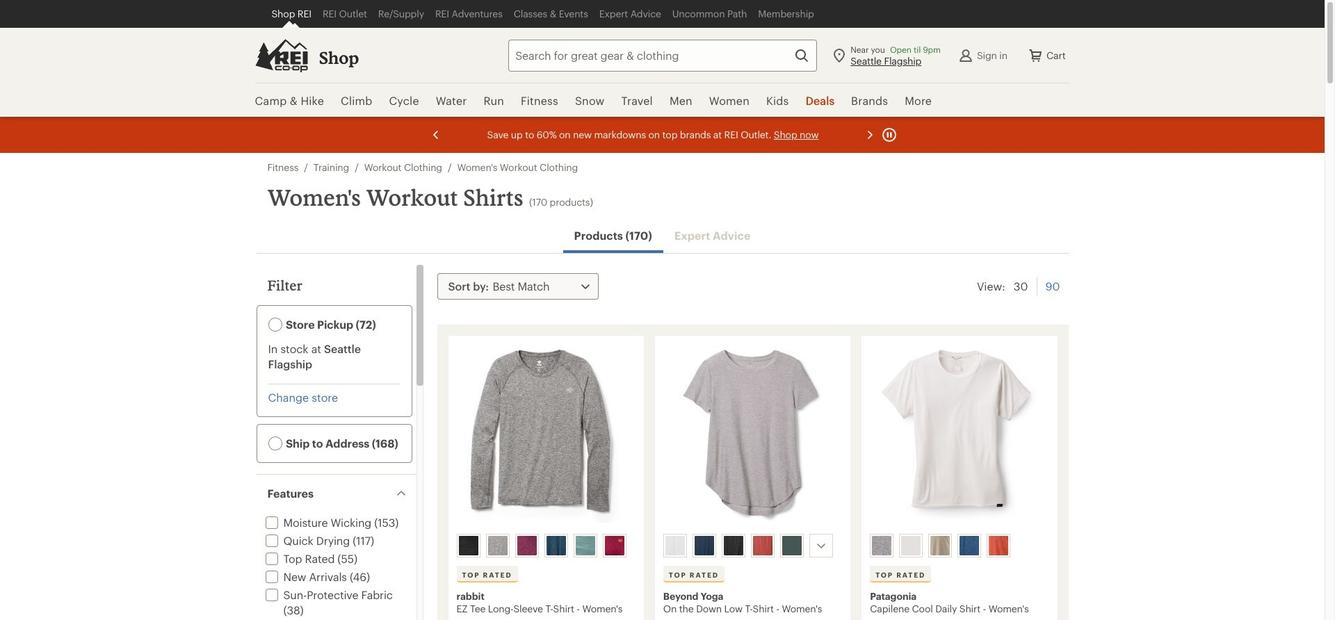 Task type: locate. For each thing, give the bounding box(es) containing it.
search image
[[794, 47, 811, 64]]

eclipse heather image
[[547, 536, 566, 556]]

3 group from the left
[[868, 532, 1051, 561]]

0 horizontal spatial group
[[454, 532, 638, 561]]

Search for great gear & clothing text field
[[509, 39, 818, 71]]

add filter: ship to address (168) image
[[268, 437, 282, 451]]

raspberry grape image
[[517, 536, 537, 556]]

white image
[[902, 536, 921, 556]]

pause banner message scrolling image
[[881, 127, 898, 143]]

None search field
[[484, 39, 818, 71]]

berry rose heather image
[[753, 536, 773, 556]]

darkest night image
[[724, 536, 744, 556]]

nocturnal navy image
[[695, 536, 714, 556]]

viking blue/navy blue x-dye image
[[960, 536, 980, 556]]

None field
[[509, 39, 818, 71]]

banner
[[0, 0, 1325, 118]]

pumice/dyno white x-dye image
[[931, 536, 950, 556]]

beyond yoga on the down low t-shirt - women's 0 image
[[664, 344, 843, 529]]

2 horizontal spatial group
[[868, 532, 1051, 561]]

pimento red/coho coral x-dye image
[[989, 536, 1009, 556]]

group
[[454, 532, 638, 561], [661, 532, 845, 561], [868, 532, 1051, 561]]

1 horizontal spatial group
[[661, 532, 845, 561]]

2 group from the left
[[661, 532, 845, 561]]

rei co-op, go to rei.com home page image
[[255, 39, 308, 72]]

1 group from the left
[[454, 532, 638, 561]]

group for beyond yoga on the down low t-shirt - women's 0 image
[[661, 532, 845, 561]]

expand color swatches image
[[813, 538, 830, 555]]



Task type: describe. For each thing, give the bounding box(es) containing it.
group for patagonia capilene cool daily shirt - women's 0 image in the right bottom of the page
[[868, 532, 1051, 561]]

feather grey image
[[873, 536, 892, 556]]

cloud white image
[[666, 536, 685, 556]]

black image
[[459, 536, 478, 556]]

next message image
[[862, 127, 878, 143]]

patagonia capilene cool daily shirt - women's 0 image
[[870, 344, 1050, 529]]

promotional messages marquee
[[0, 117, 1325, 153]]

group for rabbit ez tee long-sleeve t-shirt - women's 0 image
[[454, 532, 638, 561]]

charcoal heather image
[[488, 536, 508, 556]]

vivacious image
[[605, 536, 624, 556]]

oil teal image
[[576, 536, 595, 556]]

rabbit ez tee long-sleeve t-shirt - women's 0 image
[[457, 344, 636, 529]]

storm heather image
[[783, 536, 802, 556]]

previous message image
[[428, 127, 444, 143]]

shopping cart is empty image
[[1028, 47, 1044, 64]]



Task type: vqa. For each thing, say whether or not it's contained in the screenshot.
text box
no



